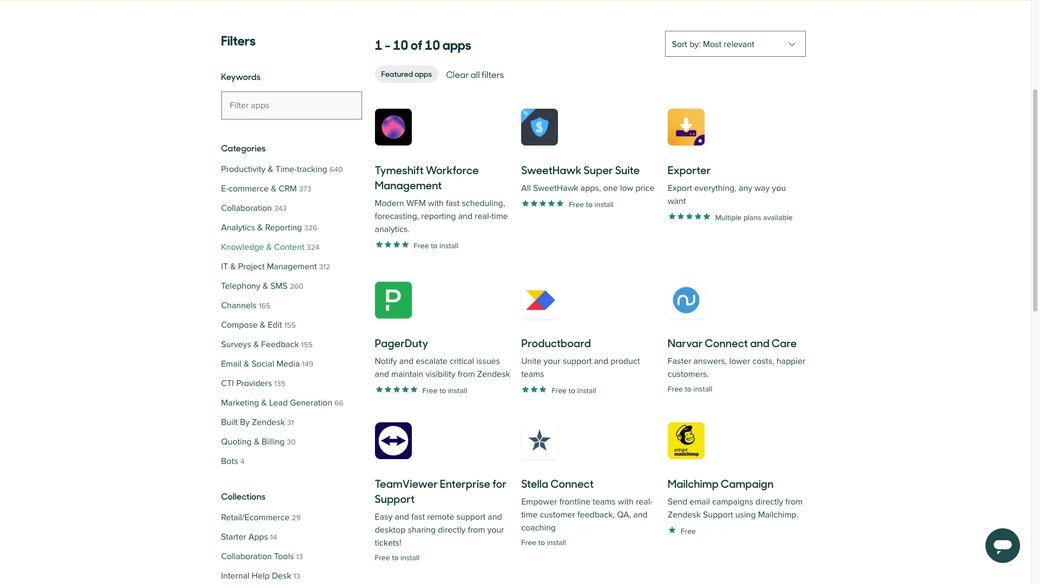 Task type: describe. For each thing, give the bounding box(es) containing it.
modern
[[375, 198, 404, 209]]

free down send
[[681, 527, 696, 536]]

free to install for suite
[[569, 200, 614, 209]]

low
[[620, 183, 633, 194]]

teamviewer
[[375, 476, 438, 491]]

wfm
[[406, 198, 426, 209]]

management inside tymeshift workforce management modern wfm with fast scheduling, forecasting, reporting and real-time analytics.
[[375, 177, 442, 193]]

retail/ecommerce
[[221, 513, 290, 523]]

free to install for your
[[552, 386, 596, 395]]

support inside the productboard unite your support and product teams
[[563, 356, 592, 367]]

to inside "stella connect empower frontline teams with real- time customer feedback, qa, and coaching free to install"
[[538, 538, 545, 548]]

multiple
[[715, 213, 742, 222]]

exporter export everything, any way you want
[[668, 162, 786, 207]]

mailchimp
[[668, 476, 719, 491]]

0 vertical spatial sweethawk
[[521, 162, 582, 178]]

install inside teamviewer enterprise for support easy and fast remote support and desktop sharing directly from your tickets! free to install
[[400, 554, 419, 563]]

66
[[334, 399, 343, 408]]

from inside mailchimp campaign send email campaigns directly from zendesk support using mailchimp.
[[785, 497, 803, 508]]

telephony & sms 260
[[221, 281, 303, 292]]

any
[[739, 183, 752, 194]]

customers.
[[668, 369, 709, 380]]

to down visibility
[[440, 386, 446, 395]]

135
[[274, 379, 285, 389]]

social
[[251, 359, 274, 370]]

maintain
[[391, 369, 423, 380]]

it
[[221, 261, 228, 272]]

built by zendesk 31
[[221, 417, 294, 428]]

free inside "stella connect empower frontline teams with real- time customer feedback, qa, and coaching free to install"
[[521, 538, 536, 548]]

filters
[[221, 30, 256, 49]]

& for billing
[[254, 437, 259, 448]]

marketing & lead generation 66
[[221, 398, 343, 409]]

pagerduty notify and escalate critical issues and maintain visibility from zendesk
[[375, 335, 510, 380]]

commerce
[[229, 183, 269, 194]]

surveys
[[221, 339, 251, 350]]

reporting
[[421, 211, 456, 222]]

connect for empower
[[550, 476, 594, 491]]

directly inside mailchimp campaign send email campaigns directly from zendesk support using mailchimp.
[[756, 497, 783, 508]]

collaboration for analytics
[[221, 203, 272, 214]]

filters
[[482, 68, 504, 80]]

from inside teamviewer enterprise for support easy and fast remote support and desktop sharing directly from your tickets! free to install
[[468, 525, 485, 536]]

free inside narvar connect and care faster answers, lower costs, happier customers. free to install
[[668, 385, 683, 394]]

sweethawk super suite all sweethawk apps, one low price
[[521, 162, 655, 194]]

tymeshift workforce management modern wfm with fast scheduling, forecasting, reporting and real-time analytics.
[[375, 162, 508, 235]]

want
[[668, 196, 686, 207]]

productboard unite your support and product teams
[[521, 335, 640, 380]]

& for content
[[266, 242, 272, 253]]

productivity & time-tracking 640
[[221, 164, 343, 175]]

install inside "stella connect empower frontline teams with real- time customer feedback, qa, and coaching free to install"
[[547, 538, 566, 548]]

time inside "stella connect empower frontline teams with real- time customer feedback, qa, and coaching free to install"
[[521, 510, 538, 521]]

with for workforce
[[428, 198, 444, 209]]

built
[[221, 417, 238, 428]]

and down notify
[[375, 369, 389, 380]]

stella connect empower frontline teams with real- time customer feedback, qa, and coaching free to install
[[521, 476, 653, 548]]

time inside tymeshift workforce management modern wfm with fast scheduling, forecasting, reporting and real-time analytics.
[[492, 211, 508, 222]]

marketing
[[221, 398, 259, 409]]

sms
[[270, 281, 288, 292]]

and inside "stella connect empower frontline teams with real- time customer feedback, qa, and coaching free to install"
[[633, 510, 648, 521]]

1 vertical spatial management
[[267, 261, 317, 272]]

zendesk inside 'pagerduty notify and escalate critical issues and maintain visibility from zendesk'
[[477, 369, 510, 380]]

support inside teamviewer enterprise for support easy and fast remote support and desktop sharing directly from your tickets! free to install
[[456, 512, 486, 523]]

install down visibility
[[448, 386, 467, 395]]

suite
[[615, 162, 640, 178]]

customer
[[540, 510, 575, 521]]

categories
[[221, 142, 266, 154]]

and up maintain
[[399, 356, 414, 367]]

teamviewer enterprise for support easy and fast remote support and desktop sharing directly from your tickets! free to install
[[375, 476, 507, 563]]

from inside 'pagerduty notify and escalate critical issues and maintain visibility from zendesk'
[[458, 369, 475, 380]]

everything,
[[694, 183, 737, 194]]

e-commerce & crm 373
[[221, 183, 311, 194]]

real- inside tymeshift workforce management modern wfm with fast scheduling, forecasting, reporting and real-time analytics.
[[475, 211, 492, 222]]

care
[[772, 335, 797, 351]]

tracking
[[297, 164, 327, 175]]

0 horizontal spatial apps
[[415, 68, 432, 79]]

productboard
[[521, 335, 591, 351]]

and inside tymeshift workforce management modern wfm with fast scheduling, forecasting, reporting and real-time analytics.
[[458, 211, 473, 222]]

& for edit
[[260, 320, 265, 331]]

collaboration 343
[[221, 203, 287, 214]]

collections
[[221, 490, 265, 502]]

starter apps 14
[[221, 532, 277, 543]]

media
[[276, 359, 300, 370]]

13 inside the collaboration tools 13
[[296, 553, 303, 562]]

all
[[471, 68, 480, 80]]

bots 4
[[221, 456, 244, 467]]

support inside mailchimp campaign send email campaigns directly from zendesk support using mailchimp.
[[703, 510, 733, 521]]

install down reporting
[[439, 241, 458, 250]]

answers,
[[694, 356, 727, 367]]

1 10 from the left
[[393, 34, 408, 54]]

analytics
[[221, 222, 255, 233]]

your inside the productboard unite your support and product teams
[[544, 356, 561, 367]]

enterprise
[[440, 476, 490, 491]]

connect for and
[[705, 335, 748, 351]]

channels 165
[[221, 300, 270, 311]]

featured apps
[[381, 68, 432, 79]]

visibility
[[426, 369, 455, 380]]

2 10 from the left
[[425, 34, 440, 54]]

free down the productboard unite your support and product teams at the right of the page
[[552, 386, 567, 395]]

cti
[[221, 378, 234, 389]]

analytics & reporting 326
[[221, 222, 317, 233]]

for
[[493, 476, 507, 491]]

of
[[411, 34, 422, 54]]

0 horizontal spatial zendesk
[[252, 417, 285, 428]]

stella
[[521, 476, 548, 491]]

edit
[[268, 320, 282, 331]]

escalate
[[416, 356, 448, 367]]

& left crm
[[271, 183, 277, 194]]

campaigns
[[712, 497, 753, 508]]

& for project
[[230, 261, 236, 272]]

free inside teamviewer enterprise for support easy and fast remote support and desktop sharing directly from your tickets! free to install
[[375, 554, 390, 563]]

coaching
[[521, 523, 556, 534]]

generation
[[290, 398, 332, 409]]

quoting
[[221, 437, 252, 448]]

mailchimp.
[[758, 510, 798, 521]]

collaboration for internal
[[221, 551, 272, 562]]

retail/ecommerce 29
[[221, 513, 301, 523]]

to down the productboard unite your support and product teams at the right of the page
[[569, 386, 575, 395]]



Task type: vqa. For each thing, say whether or not it's contained in the screenshot.
bottommost apps
yes



Task type: locate. For each thing, give the bounding box(es) containing it.
desktop
[[375, 525, 406, 536]]

zendesk down send
[[668, 510, 701, 521]]

free down coaching
[[521, 538, 536, 548]]

to
[[586, 200, 593, 209], [431, 241, 437, 250], [685, 385, 691, 394], [440, 386, 446, 395], [569, 386, 575, 395], [538, 538, 545, 548], [392, 554, 398, 563]]

collaboration down starter apps 14
[[221, 551, 272, 562]]

1 vertical spatial support
[[703, 510, 733, 521]]

free to install down visibility
[[422, 386, 467, 395]]

0 vertical spatial support
[[375, 491, 415, 507]]

crm
[[279, 183, 297, 194]]

1 horizontal spatial your
[[544, 356, 561, 367]]

1 horizontal spatial directly
[[756, 497, 783, 508]]

to down coaching
[[538, 538, 545, 548]]

fast for workforce
[[446, 198, 460, 209]]

0 vertical spatial directly
[[756, 497, 783, 508]]

14
[[270, 533, 277, 542]]

to inside narvar connect and care faster answers, lower costs, happier customers. free to install
[[685, 385, 691, 394]]

155 inside 'surveys & feedback 155'
[[301, 340, 313, 350]]

free down the customers.
[[668, 385, 683, 394]]

sweethawk up all
[[521, 162, 582, 178]]

apps up the clear
[[443, 34, 471, 54]]

0 vertical spatial time
[[492, 211, 508, 222]]

compose
[[221, 320, 258, 331]]

1 horizontal spatial zendesk
[[477, 369, 510, 380]]

1 horizontal spatial 10
[[425, 34, 440, 54]]

and right qa,
[[633, 510, 648, 521]]

0 horizontal spatial 10
[[393, 34, 408, 54]]

& right email
[[244, 359, 249, 370]]

free to install for and
[[422, 386, 467, 395]]

& for reporting
[[257, 222, 263, 233]]

empower
[[521, 497, 557, 508]]

0 vertical spatial management
[[375, 177, 442, 193]]

by
[[240, 417, 250, 428]]

internal help desk 13
[[221, 571, 300, 582]]

1 horizontal spatial support
[[703, 510, 733, 521]]

1 vertical spatial time
[[521, 510, 538, 521]]

& for social
[[244, 359, 249, 370]]

fast for enterprise
[[411, 512, 425, 523]]

& left lead
[[261, 398, 267, 409]]

free to install
[[569, 200, 614, 209], [414, 241, 458, 250], [422, 386, 467, 395], [552, 386, 596, 395]]

install inside narvar connect and care faster answers, lower costs, happier customers. free to install
[[693, 385, 712, 394]]

and up costs,
[[750, 335, 769, 351]]

1 horizontal spatial connect
[[705, 335, 748, 351]]

free down reporting
[[414, 241, 429, 250]]

None search field
[[221, 91, 362, 120]]

export
[[668, 183, 692, 194]]

& left "time-" in the top left of the page
[[268, 164, 273, 175]]

0 vertical spatial zendesk
[[477, 369, 510, 380]]

1 vertical spatial fast
[[411, 512, 425, 523]]

and down for
[[488, 512, 502, 523]]

teams up feedback,
[[593, 497, 616, 508]]

support down productboard
[[563, 356, 592, 367]]

zendesk down "issues"
[[477, 369, 510, 380]]

support right remote
[[456, 512, 486, 523]]

& down analytics & reporting 326
[[266, 242, 272, 253]]

management up wfm
[[375, 177, 442, 193]]

0 vertical spatial teams
[[521, 369, 544, 380]]

373
[[299, 185, 311, 194]]

qa,
[[617, 510, 631, 521]]

1 horizontal spatial with
[[618, 497, 634, 508]]

1 vertical spatial sweethawk
[[533, 183, 578, 194]]

collaboration tools 13
[[221, 551, 303, 562]]

mailchimp campaign send email campaigns directly from zendesk support using mailchimp.
[[668, 476, 803, 521]]

and inside the productboard unite your support and product teams
[[594, 356, 608, 367]]

free down visibility
[[422, 386, 438, 395]]

1 vertical spatial 155
[[301, 340, 313, 350]]

and inside narvar connect and care faster answers, lower costs, happier customers. free to install
[[750, 335, 769, 351]]

2 vertical spatial zendesk
[[668, 510, 701, 521]]

1 vertical spatial connect
[[550, 476, 594, 491]]

to down the customers.
[[685, 385, 691, 394]]

free down apps,
[[569, 200, 584, 209]]

1 horizontal spatial real-
[[636, 497, 653, 508]]

343
[[274, 204, 287, 213]]

connect
[[705, 335, 748, 351], [550, 476, 594, 491]]

155 up 149
[[301, 340, 313, 350]]

connect inside "stella connect empower frontline teams with real- time customer feedback, qa, and coaching free to install"
[[550, 476, 594, 491]]

0 vertical spatial 155
[[284, 321, 296, 330]]

install down coaching
[[547, 538, 566, 548]]

support down campaigns
[[703, 510, 733, 521]]

management down content
[[267, 261, 317, 272]]

0 horizontal spatial time
[[492, 211, 508, 222]]

30
[[287, 438, 296, 447]]

31
[[287, 418, 294, 428]]

frontline
[[559, 497, 591, 508]]

0 vertical spatial apps
[[443, 34, 471, 54]]

it & project management 312
[[221, 261, 330, 272]]

channels
[[221, 300, 257, 311]]

from up mailchimp.
[[785, 497, 803, 508]]

compose & edit 155
[[221, 320, 296, 331]]

support
[[375, 491, 415, 507], [703, 510, 733, 521]]

1 horizontal spatial fast
[[446, 198, 460, 209]]

product
[[611, 356, 640, 367]]

fast inside teamviewer enterprise for support easy and fast remote support and desktop sharing directly from your tickets! free to install
[[411, 512, 425, 523]]

& for sms
[[263, 281, 268, 292]]

easy
[[375, 512, 393, 523]]

cti providers 135
[[221, 378, 285, 389]]

project
[[238, 261, 265, 272]]

1 horizontal spatial time
[[521, 510, 538, 521]]

free to install down reporting
[[414, 241, 458, 250]]

directly down remote
[[438, 525, 466, 536]]

& left the sms
[[263, 281, 268, 292]]

analytics.
[[375, 224, 410, 235]]

billing
[[262, 437, 285, 448]]

email
[[221, 359, 241, 370]]

free down tickets!
[[375, 554, 390, 563]]

apps,
[[581, 183, 601, 194]]

1 vertical spatial teams
[[593, 497, 616, 508]]

keywords
[[221, 70, 261, 82]]

2 collaboration from the top
[[221, 551, 272, 562]]

0 horizontal spatial connect
[[550, 476, 594, 491]]

you
[[772, 183, 786, 194]]

your inside teamviewer enterprise for support easy and fast remote support and desktop sharing directly from your tickets! free to install
[[487, 525, 504, 536]]

costs,
[[753, 356, 774, 367]]

1 vertical spatial 13
[[293, 572, 300, 581]]

content
[[274, 242, 304, 253]]

with for connect
[[618, 497, 634, 508]]

155 inside "compose & edit 155"
[[284, 321, 296, 330]]

and up desktop
[[395, 512, 409, 523]]

1
[[375, 34, 382, 54]]

and
[[458, 211, 473, 222], [750, 335, 769, 351], [399, 356, 414, 367], [594, 356, 608, 367], [375, 369, 389, 380], [633, 510, 648, 521], [395, 512, 409, 523], [488, 512, 502, 523]]

1 vertical spatial support
[[456, 512, 486, 523]]

0 vertical spatial support
[[563, 356, 592, 367]]

1 collaboration from the top
[[221, 203, 272, 214]]

from down the enterprise
[[468, 525, 485, 536]]

& down collaboration 343
[[257, 222, 263, 233]]

0 horizontal spatial real-
[[475, 211, 492, 222]]

10 right of
[[425, 34, 440, 54]]

teams down unite
[[521, 369, 544, 380]]

multiple plans available
[[715, 213, 793, 222]]

155 right edit
[[284, 321, 296, 330]]

1 horizontal spatial 155
[[301, 340, 313, 350]]

to down reporting
[[431, 241, 437, 250]]

0 vertical spatial fast
[[446, 198, 460, 209]]

1 vertical spatial directly
[[438, 525, 466, 536]]

with up reporting
[[428, 198, 444, 209]]

fast up sharing
[[411, 512, 425, 523]]

0 horizontal spatial management
[[267, 261, 317, 272]]

29
[[292, 514, 301, 523]]

13 right desk
[[293, 572, 300, 581]]

narvar
[[668, 335, 703, 351]]

0 horizontal spatial your
[[487, 525, 504, 536]]

1 horizontal spatial management
[[375, 177, 442, 193]]

unite
[[521, 356, 541, 367]]

free
[[569, 200, 584, 209], [414, 241, 429, 250], [668, 385, 683, 394], [422, 386, 438, 395], [552, 386, 567, 395], [681, 527, 696, 536], [521, 538, 536, 548], [375, 554, 390, 563]]

1 vertical spatial with
[[618, 497, 634, 508]]

your down productboard
[[544, 356, 561, 367]]

0 horizontal spatial directly
[[438, 525, 466, 536]]

real- left send
[[636, 497, 653, 508]]

real- inside "stella connect empower frontline teams with real- time customer feedback, qa, and coaching free to install"
[[636, 497, 653, 508]]

real-
[[475, 211, 492, 222], [636, 497, 653, 508]]

0 horizontal spatial with
[[428, 198, 444, 209]]

640
[[329, 165, 343, 174]]

1 - 10 of 10 apps
[[375, 34, 471, 54]]

and left 'product'
[[594, 356, 608, 367]]

tools
[[274, 551, 294, 562]]

with inside "stella connect empower frontline teams with real- time customer feedback, qa, and coaching free to install"
[[618, 497, 634, 508]]

install down the productboard unite your support and product teams at the right of the page
[[577, 386, 596, 395]]

desk
[[272, 571, 291, 582]]

directly inside teamviewer enterprise for support easy and fast remote support and desktop sharing directly from your tickets! free to install
[[438, 525, 466, 536]]

1 vertical spatial apps
[[415, 68, 432, 79]]

support up easy
[[375, 491, 415, 507]]

with up qa,
[[618, 497, 634, 508]]

real- down scheduling,
[[475, 211, 492, 222]]

e-
[[221, 183, 229, 194]]

13 right tools
[[296, 553, 303, 562]]

326
[[304, 224, 317, 233]]

support inside teamviewer enterprise for support easy and fast remote support and desktop sharing directly from your tickets! free to install
[[375, 491, 415, 507]]

1 vertical spatial your
[[487, 525, 504, 536]]

your left coaching
[[487, 525, 504, 536]]

1 vertical spatial zendesk
[[252, 417, 285, 428]]

1 vertical spatial real-
[[636, 497, 653, 508]]

time
[[492, 211, 508, 222], [521, 510, 538, 521]]

workforce
[[426, 162, 479, 178]]

1 vertical spatial from
[[785, 497, 803, 508]]

& for lead
[[261, 398, 267, 409]]

and down scheduling,
[[458, 211, 473, 222]]

to down tickets!
[[392, 554, 398, 563]]

faster
[[668, 356, 691, 367]]

directly up mailchimp.
[[756, 497, 783, 508]]

2 horizontal spatial zendesk
[[668, 510, 701, 521]]

using
[[735, 510, 756, 521]]

install
[[595, 200, 614, 209], [439, 241, 458, 250], [693, 385, 712, 394], [448, 386, 467, 395], [577, 386, 596, 395], [547, 538, 566, 548], [400, 554, 419, 563]]

1 horizontal spatial support
[[563, 356, 592, 367]]

& for feedback
[[253, 339, 259, 350]]

zendesk up 'billing'
[[252, 417, 285, 428]]

zendesk inside mailchimp campaign send email campaigns directly from zendesk support using mailchimp.
[[668, 510, 701, 521]]

to down apps,
[[586, 200, 593, 209]]

time up coaching
[[521, 510, 538, 521]]

one
[[603, 183, 618, 194]]

sweethawk right all
[[533, 183, 578, 194]]

email
[[690, 497, 710, 508]]

clear all filters
[[446, 68, 504, 80]]

install down the customers.
[[693, 385, 712, 394]]

1 horizontal spatial teams
[[593, 497, 616, 508]]

collaboration down commerce
[[221, 203, 272, 214]]

time down scheduling,
[[492, 211, 508, 222]]

155 for surveys & feedback
[[301, 340, 313, 350]]

all
[[521, 183, 531, 194]]

0 vertical spatial collaboration
[[221, 203, 272, 214]]

& for time-
[[268, 164, 273, 175]]

4
[[240, 457, 244, 467]]

tickets!
[[375, 538, 401, 549]]

13
[[296, 553, 303, 562], [293, 572, 300, 581]]

happier
[[777, 356, 806, 367]]

email & social media 149
[[221, 359, 313, 370]]

with inside tymeshift workforce management modern wfm with fast scheduling, forecasting, reporting and real-time analytics.
[[428, 198, 444, 209]]

& right 'it'
[[230, 261, 236, 272]]

0 horizontal spatial support
[[456, 512, 486, 523]]

teams inside the productboard unite your support and product teams
[[521, 369, 544, 380]]

& down "compose & edit 155" on the bottom of the page
[[253, 339, 259, 350]]

connect inside narvar connect and care faster answers, lower costs, happier customers. free to install
[[705, 335, 748, 351]]

way
[[755, 183, 770, 194]]

2 vertical spatial from
[[468, 525, 485, 536]]

exporter
[[668, 162, 711, 178]]

0 vertical spatial from
[[458, 369, 475, 380]]

155 for compose & edit
[[284, 321, 296, 330]]

apps right featured
[[415, 68, 432, 79]]

0 vertical spatial 13
[[296, 553, 303, 562]]

teams inside "stella connect empower frontline teams with real- time customer feedback, qa, and coaching free to install"
[[593, 497, 616, 508]]

10 right the -
[[393, 34, 408, 54]]

clear
[[446, 68, 469, 80]]

0 horizontal spatial fast
[[411, 512, 425, 523]]

0 vertical spatial with
[[428, 198, 444, 209]]

scheduling,
[[462, 198, 505, 209]]

13 inside internal help desk 13
[[293, 572, 300, 581]]

knowledge
[[221, 242, 264, 253]]

free to install down the productboard unite your support and product teams at the right of the page
[[552, 386, 596, 395]]

fast up reporting
[[446, 198, 460, 209]]

0 horizontal spatial 155
[[284, 321, 296, 330]]

connect up frontline
[[550, 476, 594, 491]]

0 horizontal spatial teams
[[521, 369, 544, 380]]

critical
[[450, 356, 474, 367]]

bots
[[221, 456, 238, 467]]

fast inside tymeshift workforce management modern wfm with fast scheduling, forecasting, reporting and real-time analytics.
[[446, 198, 460, 209]]

connect up lower
[[705, 335, 748, 351]]

165
[[259, 301, 270, 311]]

free to install for management
[[414, 241, 458, 250]]

to inside teamviewer enterprise for support easy and fast remote support and desktop sharing directly from your tickets! free to install
[[392, 554, 398, 563]]

help
[[252, 571, 270, 582]]

lead
[[269, 398, 288, 409]]

1 vertical spatial collaboration
[[221, 551, 272, 562]]

0 horizontal spatial support
[[375, 491, 415, 507]]

0 vertical spatial connect
[[705, 335, 748, 351]]

0 vertical spatial your
[[544, 356, 561, 367]]

Filter apps search field
[[221, 91, 362, 120]]

& left edit
[[260, 320, 265, 331]]

from down critical in the bottom of the page
[[458, 369, 475, 380]]

1 horizontal spatial apps
[[443, 34, 471, 54]]

install down tickets!
[[400, 554, 419, 563]]

install down the one
[[595, 200, 614, 209]]

& left 'billing'
[[254, 437, 259, 448]]

free to install down apps,
[[569, 200, 614, 209]]

plans
[[744, 213, 761, 222]]

0 vertical spatial real-
[[475, 211, 492, 222]]



